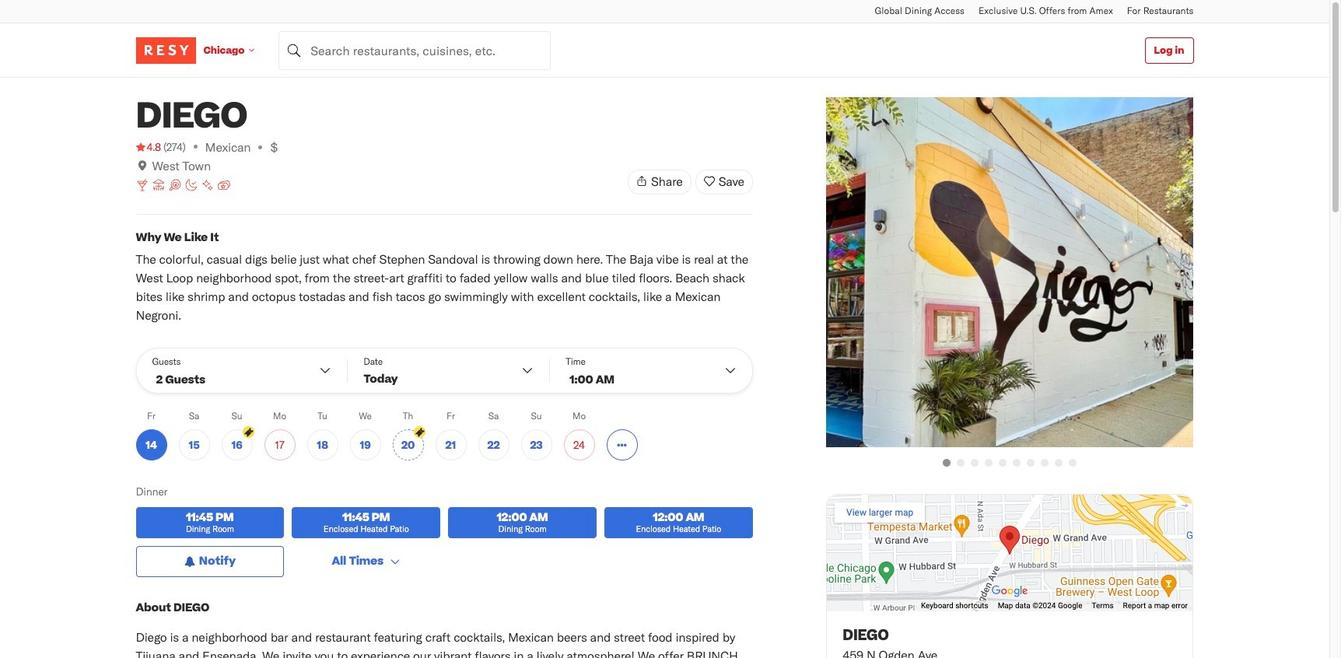 Task type: vqa. For each thing, say whether or not it's contained in the screenshot.
June 16, 2024. Has event. image
yes



Task type: locate. For each thing, give the bounding box(es) containing it.
None field
[[279, 31, 551, 70]]

june 16, 2024. has event. image
[[242, 427, 254, 438]]

4.8 out of 5 stars image
[[136, 139, 161, 155]]

june 20, 2024. has event. image
[[414, 427, 425, 438]]

Search restaurants, cuisines, etc. text field
[[279, 31, 551, 70]]



